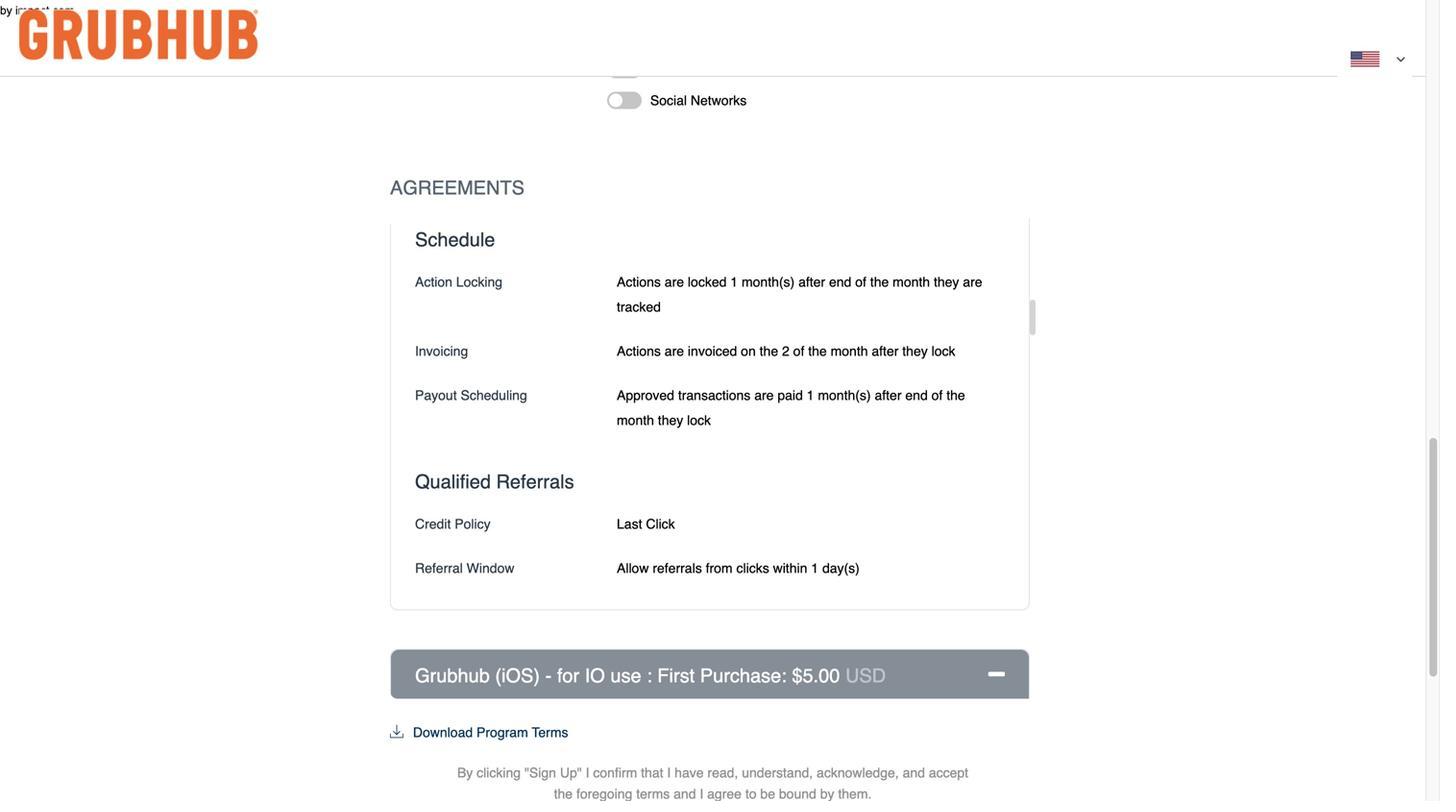Task type: describe. For each thing, give the bounding box(es) containing it.
1 inside approved transactions are paid 1 month(s) after end of the month they lock
[[807, 388, 815, 403]]

be
[[761, 787, 776, 802]]

2 vertical spatial 1
[[812, 561, 819, 576]]

understand,
[[742, 766, 813, 781]]

clicking
[[477, 766, 521, 781]]

allow referrals from clicks within 1 day(s)
[[617, 561, 860, 576]]

invoicing
[[415, 344, 468, 359]]

for
[[557, 665, 580, 687]]

by inside by clicking "sign up" i confirm that i have read, understand, acknowledge, and accept the foregoing terms  and i agree to be bound by them.
[[821, 787, 835, 802]]

of inside approved transactions are paid 1 month(s) after end of the month they lock
[[932, 388, 943, 403]]

action
[[415, 274, 453, 290]]

by impact.com
[[0, 4, 74, 17]]

month inside actions are locked 1 month(s) after end of the month they are tracked
[[893, 274, 931, 290]]

up"
[[560, 766, 582, 781]]

social networks
[[651, 93, 747, 108]]

agreements
[[390, 177, 525, 199]]

0 horizontal spatial by
[[0, 4, 12, 17]]

schedule
[[415, 229, 495, 251]]

month(s) inside actions are locked 1 month(s) after end of the month they are tracked
[[742, 274, 795, 290]]

transactions
[[678, 388, 751, 403]]

allow
[[617, 561, 649, 576]]

download program terms link
[[390, 725, 569, 741]]

0 horizontal spatial i
[[586, 766, 590, 781]]

0 vertical spatial lock
[[932, 344, 956, 359]]

download program terms
[[413, 725, 569, 741]]

acknowledge,
[[817, 766, 899, 781]]

impact.com
[[15, 4, 74, 17]]

by
[[457, 766, 473, 781]]

tracked
[[617, 299, 661, 315]]

grubhub (ios) - for io use : first purchase : $5.00 usd
[[415, 665, 886, 687]]

them.
[[839, 787, 872, 802]]

approved transactions are paid 1 month(s) after end of the month they lock
[[617, 388, 966, 428]]

payout
[[415, 388, 457, 403]]

first
[[658, 665, 695, 687]]

credit
[[415, 517, 451, 532]]

last click
[[617, 517, 675, 532]]

referral window
[[415, 561, 515, 576]]

payout scheduling
[[415, 388, 527, 403]]

foregoing
[[577, 787, 633, 802]]

locking
[[456, 274, 503, 290]]

approved
[[617, 388, 675, 403]]

they inside approved transactions are paid 1 month(s) after end of the month they lock
[[658, 413, 684, 428]]

month inside approved transactions are paid 1 month(s) after end of the month they lock
[[617, 413, 654, 428]]

the inside approved transactions are paid 1 month(s) after end of the month they lock
[[947, 388, 966, 403]]

2
[[782, 344, 790, 359]]

to
[[746, 787, 757, 802]]

they for lock
[[903, 344, 928, 359]]



Task type: locate. For each thing, give the bounding box(es) containing it.
referrals
[[653, 561, 702, 576]]

end inside approved transactions are paid 1 month(s) after end of the month they lock
[[906, 388, 928, 403]]

1 vertical spatial 1
[[807, 388, 815, 403]]

2 vertical spatial after
[[875, 388, 902, 403]]

on
[[741, 344, 756, 359]]

the inside actions are locked 1 month(s) after end of the month they are tracked
[[871, 274, 889, 290]]

window
[[467, 561, 515, 576]]

actions are invoiced on the 2 of the month after they lock
[[617, 344, 956, 359]]

end
[[830, 274, 852, 290], [906, 388, 928, 403]]

$5.00
[[792, 665, 840, 687]]

the
[[871, 274, 889, 290], [760, 344, 779, 359], [809, 344, 827, 359], [947, 388, 966, 403], [554, 787, 573, 802]]

qualified
[[415, 471, 491, 493]]

1 horizontal spatial :
[[782, 665, 787, 687]]

and down "have"
[[674, 787, 696, 802]]

agree
[[708, 787, 742, 802]]

month(s)
[[742, 274, 795, 290], [818, 388, 871, 403]]

1 vertical spatial by
[[821, 787, 835, 802]]

1 right within
[[812, 561, 819, 576]]

: right use
[[647, 665, 652, 687]]

0 horizontal spatial of
[[794, 344, 805, 359]]

0 horizontal spatial month
[[617, 413, 654, 428]]

of
[[856, 274, 867, 290], [794, 344, 805, 359], [932, 388, 943, 403]]

bound
[[779, 787, 817, 802]]

0 vertical spatial and
[[903, 766, 926, 781]]

-
[[546, 665, 552, 687]]

2 horizontal spatial i
[[700, 787, 704, 802]]

2 horizontal spatial they
[[934, 274, 960, 290]]

1 horizontal spatial they
[[903, 344, 928, 359]]

2 horizontal spatial of
[[932, 388, 943, 403]]

2 vertical spatial they
[[658, 413, 684, 428]]

io
[[585, 665, 605, 687]]

1 vertical spatial actions
[[617, 344, 661, 359]]

0 horizontal spatial lock
[[687, 413, 711, 428]]

actions
[[617, 274, 661, 290], [617, 344, 661, 359]]

1 horizontal spatial month(s)
[[818, 388, 871, 403]]

actions up tracked
[[617, 274, 661, 290]]

networks
[[691, 93, 747, 108]]

grubhub
[[415, 665, 490, 687]]

i right up"
[[586, 766, 590, 781]]

1 right paid
[[807, 388, 815, 403]]

terms
[[532, 725, 569, 741]]

paid
[[778, 388, 803, 403]]

i right that
[[667, 766, 671, 781]]

confirm
[[593, 766, 638, 781]]

click
[[646, 517, 675, 532]]

usd
[[846, 665, 886, 687]]

0 vertical spatial of
[[856, 274, 867, 290]]

referral
[[415, 561, 463, 576]]

0 vertical spatial month(s)
[[742, 274, 795, 290]]

last
[[617, 517, 643, 532]]

minus image
[[989, 665, 1005, 686]]

1 horizontal spatial month
[[831, 344, 868, 359]]

month(s) right paid
[[818, 388, 871, 403]]

1
[[731, 274, 738, 290], [807, 388, 815, 403], [812, 561, 819, 576]]

the inside by clicking "sign up" i confirm that i have read, understand, acknowledge, and accept the foregoing terms  and i agree to be bound by them.
[[554, 787, 573, 802]]

0 vertical spatial by
[[0, 4, 12, 17]]

after inside actions are locked 1 month(s) after end of the month they are tracked
[[799, 274, 826, 290]]

0 horizontal spatial they
[[658, 413, 684, 428]]

: left $5.00 at the right of page
[[782, 665, 787, 687]]

0 vertical spatial 1
[[731, 274, 738, 290]]

actions for actions are invoiced on the 2 of the month after they lock
[[617, 344, 661, 359]]

day(s)
[[823, 561, 860, 576]]

within
[[773, 561, 808, 576]]

are
[[665, 274, 684, 290], [963, 274, 983, 290], [665, 344, 684, 359], [755, 388, 774, 403]]

1 horizontal spatial by
[[821, 787, 835, 802]]

0 horizontal spatial :
[[647, 665, 652, 687]]

actions for actions are locked 1 month(s) after end of the month they are tracked
[[617, 274, 661, 290]]

program
[[477, 725, 528, 741]]

clicks
[[737, 561, 770, 576]]

by
[[0, 4, 12, 17], [821, 787, 835, 802]]

1 horizontal spatial end
[[906, 388, 928, 403]]

that
[[641, 766, 664, 781]]

lock inside approved transactions are paid 1 month(s) after end of the month they lock
[[687, 413, 711, 428]]

1 horizontal spatial of
[[856, 274, 867, 290]]

0 vertical spatial month
[[893, 274, 931, 290]]

1 inside actions are locked 1 month(s) after end of the month they are tracked
[[731, 274, 738, 290]]

month
[[893, 274, 931, 290], [831, 344, 868, 359], [617, 413, 654, 428]]

i left agree
[[700, 787, 704, 802]]

credit policy
[[415, 517, 491, 532]]

lock
[[932, 344, 956, 359], [687, 413, 711, 428]]

by left them.
[[821, 787, 835, 802]]

have
[[675, 766, 704, 781]]

i
[[586, 766, 590, 781], [667, 766, 671, 781], [700, 787, 704, 802]]

actions inside actions are locked 1 month(s) after end of the month they are tracked
[[617, 274, 661, 290]]

they inside actions are locked 1 month(s) after end of the month they are tracked
[[934, 274, 960, 290]]

(ios)
[[495, 665, 540, 687]]

invoiced
[[688, 344, 738, 359]]

"sign
[[525, 766, 556, 781]]

2 actions from the top
[[617, 344, 661, 359]]

2 vertical spatial of
[[932, 388, 943, 403]]

2 horizontal spatial month
[[893, 274, 931, 290]]

1 vertical spatial of
[[794, 344, 805, 359]]

of inside actions are locked 1 month(s) after end of the month they are tracked
[[856, 274, 867, 290]]

0 vertical spatial they
[[934, 274, 960, 290]]

1 horizontal spatial and
[[903, 766, 926, 781]]

policy
[[455, 517, 491, 532]]

mobile
[[651, 62, 690, 77]]

use
[[611, 665, 642, 687]]

qualified referrals
[[415, 471, 574, 493]]

1 actions from the top
[[617, 274, 661, 290]]

1 vertical spatial end
[[906, 388, 928, 403]]

1 vertical spatial after
[[872, 344, 899, 359]]

by left 'impact.com'
[[0, 4, 12, 17]]

:
[[647, 665, 652, 687], [782, 665, 787, 687]]

terms
[[637, 787, 670, 802]]

0 horizontal spatial month(s)
[[742, 274, 795, 290]]

1 : from the left
[[647, 665, 652, 687]]

1 horizontal spatial i
[[667, 766, 671, 781]]

2 : from the left
[[782, 665, 787, 687]]

1 horizontal spatial lock
[[932, 344, 956, 359]]

1 vertical spatial month(s)
[[818, 388, 871, 403]]

0 vertical spatial after
[[799, 274, 826, 290]]

they
[[934, 274, 960, 290], [903, 344, 928, 359], [658, 413, 684, 428]]

1 vertical spatial and
[[674, 787, 696, 802]]

0 horizontal spatial end
[[830, 274, 852, 290]]

and
[[903, 766, 926, 781], [674, 787, 696, 802]]

download
[[413, 725, 473, 741]]

end inside actions are locked 1 month(s) after end of the month they are tracked
[[830, 274, 852, 290]]

purchase
[[700, 665, 782, 687]]

1 vertical spatial month
[[831, 344, 868, 359]]

scheduling
[[461, 388, 527, 403]]

are inside approved transactions are paid 1 month(s) after end of the month they lock
[[755, 388, 774, 403]]

after
[[799, 274, 826, 290], [872, 344, 899, 359], [875, 388, 902, 403]]

1 vertical spatial they
[[903, 344, 928, 359]]

referrals
[[496, 471, 574, 493]]

2 vertical spatial month
[[617, 413, 654, 428]]

actions are locked 1 month(s) after end of the month they are tracked
[[617, 274, 983, 315]]

from
[[706, 561, 733, 576]]

actions down tracked
[[617, 344, 661, 359]]

month(s) right locked
[[742, 274, 795, 290]]

0 horizontal spatial and
[[674, 787, 696, 802]]

social
[[651, 93, 687, 108]]

and left accept
[[903, 766, 926, 781]]

locked
[[688, 274, 727, 290]]

read,
[[708, 766, 739, 781]]

action locking
[[415, 274, 503, 290]]

1 vertical spatial lock
[[687, 413, 711, 428]]

accept
[[929, 766, 969, 781]]

after inside approved transactions are paid 1 month(s) after end of the month they lock
[[875, 388, 902, 403]]

0 vertical spatial end
[[830, 274, 852, 290]]

by clicking "sign up" i confirm that i have read, understand, acknowledge, and accept the foregoing terms  and i agree to be bound by them.
[[457, 766, 969, 802]]

month(s) inside approved transactions are paid 1 month(s) after end of the month they lock
[[818, 388, 871, 403]]

1 right locked
[[731, 274, 738, 290]]

they for are
[[934, 274, 960, 290]]

0 vertical spatial actions
[[617, 274, 661, 290]]



Task type: vqa. For each thing, say whether or not it's contained in the screenshot.


